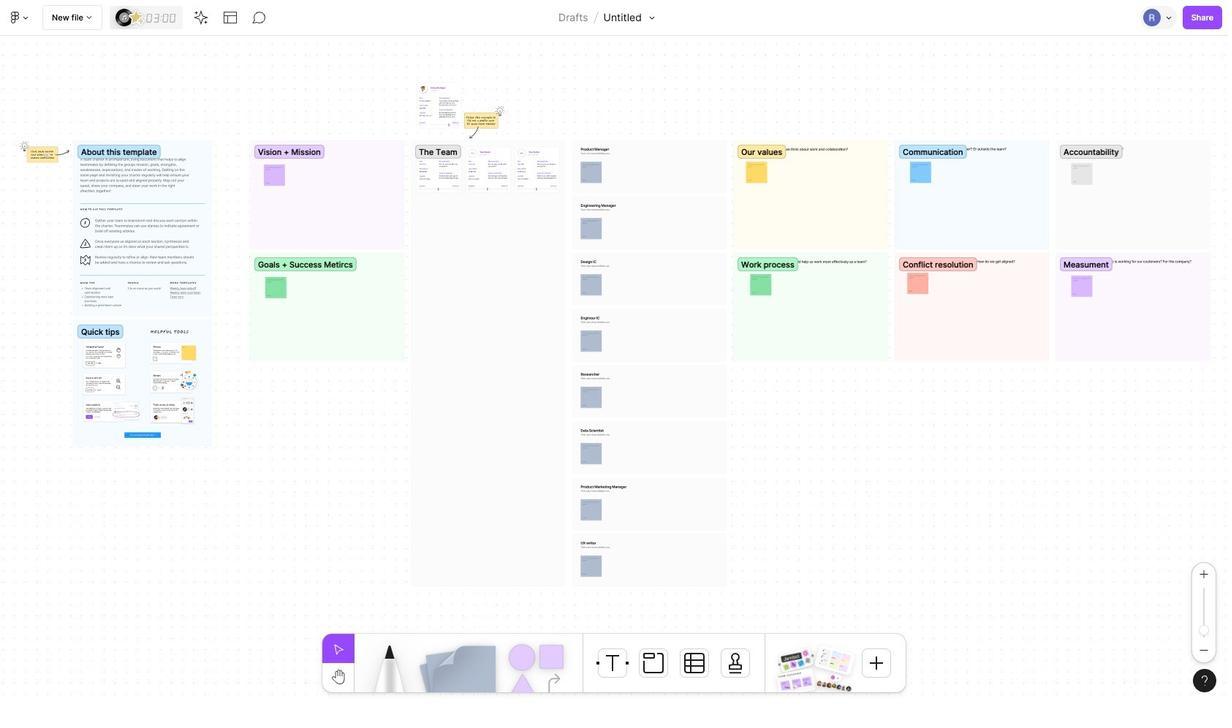Task type: vqa. For each thing, say whether or not it's contained in the screenshot.
Team meeting agenda image
no



Task type: describe. For each thing, give the bounding box(es) containing it.
help image
[[1202, 676, 1208, 686]]

view comments image
[[252, 10, 267, 25]]

team charter image
[[815, 645, 856, 676]]



Task type: locate. For each thing, give the bounding box(es) containing it.
team cooldown image
[[777, 668, 816, 696]]

main toolbar region
[[0, 0, 1229, 36]]

File name text field
[[603, 8, 643, 27]]

multiplayer tools image
[[1164, 0, 1176, 35]]



